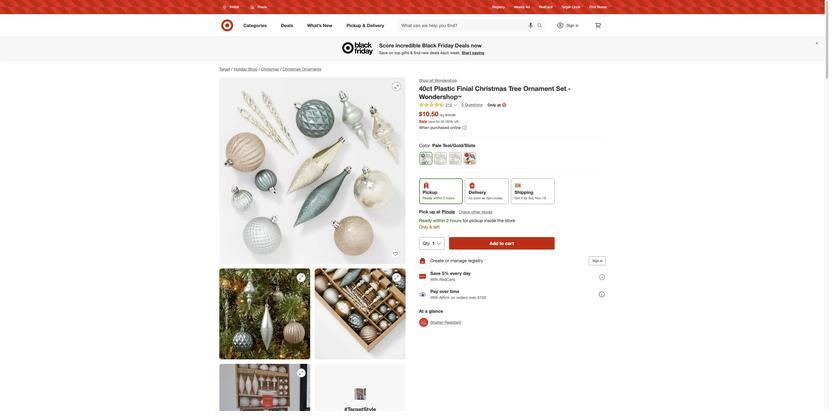 Task type: describe. For each thing, give the bounding box(es) containing it.
nov
[[535, 196, 541, 200]]

in inside button
[[600, 259, 603, 263]]

save
[[429, 119, 435, 124]]

cart
[[505, 240, 514, 246]]

)
[[458, 119, 459, 124]]

create
[[431, 258, 444, 264]]

40ct plastic finial christmas tree ornament set - wondershop™, 3 of 7 image
[[315, 269, 406, 359]]

search
[[535, 23, 548, 29]]

check other stores button
[[459, 209, 493, 215]]

$10.50 reg $15.00 sale save $ 4.50 ( 30 % off )
[[419, 110, 459, 124]]

shatter-
[[431, 320, 445, 325]]

new
[[422, 50, 429, 55]]

redcard link
[[539, 5, 553, 9]]

6
[[430, 224, 432, 230]]

sign in button
[[589, 256, 606, 265]]

manage
[[451, 258, 467, 264]]

saving
[[472, 50, 484, 55]]

every
[[450, 271, 462, 276]]

pickup for ready
[[423, 189, 438, 195]]

purchased
[[431, 125, 449, 130]]

target circle
[[562, 5, 581, 9]]

wondershop
[[435, 78, 457, 83]]

3
[[462, 102, 464, 107]]

-
[[568, 84, 571, 92]]

3 / from the left
[[280, 67, 282, 71]]

$100
[[478, 295, 486, 300]]

0 vertical spatial at
[[497, 102, 501, 107]]

orders
[[457, 295, 468, 300]]

1 horizontal spatial over
[[469, 295, 477, 300]]

sign in inside button
[[593, 259, 603, 263]]

1 / from the left
[[231, 67, 233, 71]]

pickup & delivery link
[[342, 19, 391, 32]]

ornament
[[524, 84, 555, 92]]

weekly
[[514, 5, 525, 9]]

$10.50
[[419, 110, 439, 118]]

pale
[[433, 143, 442, 148]]

shipping
[[515, 189, 534, 195]]

40ct
[[419, 84, 433, 92]]

left
[[434, 224, 440, 230]]

4.50
[[438, 119, 445, 124]]

0 vertical spatial sign in
[[567, 23, 579, 28]]

holiday
[[234, 67, 247, 71]]

ornaments
[[302, 67, 321, 71]]

2 inside the ready within 2 hours for pickup inside the store only 6 left
[[447, 218, 449, 223]]

pink/champagne image
[[450, 152, 461, 164]]

christmas inside shop all wondershop 40ct plastic finial christmas tree ornament set - wondershop™
[[475, 84, 507, 92]]

0 horizontal spatial &
[[363, 22, 366, 28]]

up
[[430, 209, 435, 215]]

only at
[[488, 102, 501, 107]]

target for target circle
[[562, 5, 571, 9]]

18
[[542, 196, 546, 200]]

find
[[414, 50, 420, 55]]

as
[[482, 196, 486, 200]]

94806 button
[[219, 2, 245, 12]]

0 vertical spatial shop
[[248, 67, 258, 71]]

30
[[447, 119, 450, 124]]

ready inside the ready within 2 hours for pickup inside the store only 6 left
[[419, 218, 432, 223]]

when
[[419, 125, 430, 130]]

to
[[500, 240, 504, 246]]

new
[[323, 22, 333, 28]]

pay
[[431, 289, 438, 294]]

redcard inside the save 5% every day with redcard
[[440, 277, 455, 282]]

sale
[[419, 119, 427, 124]]

check
[[459, 209, 470, 214]]

ready inside "pickup ready within 2 hours"
[[423, 196, 433, 200]]

weekly ad link
[[514, 5, 530, 9]]

christmas link
[[261, 67, 279, 71]]

pale teal/gold/slate image
[[420, 152, 432, 164]]

add
[[490, 240, 499, 246]]

pinole inside dropdown button
[[258, 5, 267, 9]]

within inside "pickup ready within 2 hours"
[[434, 196, 442, 200]]

soon
[[474, 196, 481, 200]]

top
[[395, 50, 400, 55]]

each
[[441, 50, 449, 55]]

What can we help you find? suggestions appear below search field
[[398, 19, 539, 32]]

search button
[[535, 19, 548, 33]]

deals inside score incredible black friday deals now save on top gifts & find new deals each week. start saving
[[455, 42, 470, 49]]

resistant
[[445, 320, 461, 325]]

other
[[472, 209, 481, 214]]

finial
[[457, 84, 473, 92]]

ad
[[526, 5, 530, 9]]

at a glance
[[419, 308, 443, 314]]

off
[[454, 119, 458, 124]]

a
[[425, 308, 428, 314]]

by
[[524, 196, 528, 200]]

create or manage registry
[[431, 258, 483, 264]]

target for target / holiday shop / christmas / christmas ornaments
[[219, 67, 230, 71]]

target link
[[219, 67, 230, 71]]

save 5% every day with redcard
[[431, 271, 471, 282]]

$15.00
[[446, 113, 456, 117]]

6pm
[[487, 196, 493, 200]]

christmas ornaments link
[[283, 67, 321, 71]]

it
[[521, 196, 523, 200]]

0 horizontal spatial in
[[576, 23, 579, 28]]

2 inside "pickup ready within 2 hours"
[[443, 196, 445, 200]]

when purchased online
[[419, 125, 461, 130]]

categories
[[243, 22, 267, 28]]

deals
[[430, 50, 439, 55]]

teal/gold/slate
[[443, 143, 476, 148]]

0 horizontal spatial over
[[440, 289, 449, 294]]



Task type: locate. For each thing, give the bounding box(es) containing it.
0 vertical spatial 2
[[443, 196, 445, 200]]

pickup up up
[[423, 189, 438, 195]]

0 vertical spatial only
[[488, 102, 496, 107]]

pickup
[[347, 22, 361, 28], [423, 189, 438, 195]]

94806
[[230, 5, 239, 9]]

1 vertical spatial deals
[[455, 42, 470, 49]]

pinole button
[[247, 2, 271, 12]]

only left the 6
[[419, 224, 429, 230]]

1 with from the top
[[431, 277, 438, 282]]

0 vertical spatial with
[[431, 277, 438, 282]]

0 vertical spatial sign
[[567, 23, 575, 28]]

red/green/gold image
[[464, 152, 476, 164]]

0 vertical spatial ready
[[423, 196, 433, 200]]

0 vertical spatial redcard
[[539, 5, 553, 9]]

0 horizontal spatial at
[[437, 209, 441, 215]]

0 horizontal spatial save
[[379, 50, 388, 55]]

color
[[419, 143, 430, 148]]

add to cart button
[[449, 237, 555, 250]]

/ right target link
[[231, 67, 233, 71]]

/ left "christmas" 'link' at top left
[[259, 67, 260, 71]]

add to cart
[[490, 240, 514, 246]]

1 vertical spatial sign in
[[593, 259, 603, 263]]

0 horizontal spatial redcard
[[440, 277, 455, 282]]

shipping get it by sat, nov 18
[[515, 189, 546, 200]]

store
[[505, 218, 515, 223]]

with inside the save 5% every day with redcard
[[431, 277, 438, 282]]

only down shop all wondershop 40ct plastic finial christmas tree ornament set - wondershop™
[[488, 102, 496, 107]]

color pale teal/gold/slate
[[419, 143, 476, 148]]

save down score
[[379, 50, 388, 55]]

candy champagne image
[[435, 152, 447, 164]]

shop left all
[[419, 78, 429, 83]]

hours left for
[[450, 218, 462, 223]]

0 horizontal spatial only
[[419, 224, 429, 230]]

ready up the 6
[[419, 218, 432, 223]]

pinole up categories link
[[258, 5, 267, 9]]

1 horizontal spatial shop
[[419, 78, 429, 83]]

ready up pick
[[423, 196, 433, 200]]

pickup
[[470, 218, 483, 223]]

2 within from the top
[[433, 218, 445, 223]]

shop all wondershop 40ct plastic finial christmas tree ornament set - wondershop™
[[419, 78, 571, 100]]

0 horizontal spatial sign in
[[567, 23, 579, 28]]

day
[[463, 271, 471, 276]]

pickup ready within 2 hours
[[423, 189, 455, 200]]

0 vertical spatial pinole
[[258, 5, 267, 9]]

pickup right the new
[[347, 22, 361, 28]]

redcard down 5%
[[440, 277, 455, 282]]

1 vertical spatial with
[[431, 295, 438, 300]]

0 vertical spatial within
[[434, 196, 442, 200]]

shop right holiday
[[248, 67, 258, 71]]

find
[[590, 5, 596, 9]]

0 vertical spatial hours
[[446, 196, 455, 200]]

0 horizontal spatial /
[[231, 67, 233, 71]]

hours
[[446, 196, 455, 200], [450, 218, 462, 223]]

1 vertical spatial over
[[469, 295, 477, 300]]

1 vertical spatial &
[[410, 50, 413, 55]]

40ct plastic finial christmas tree ornament set - wondershop™, 1 of 7 image
[[219, 78, 406, 264]]

2 / from the left
[[259, 67, 260, 71]]

2 down pinole button
[[447, 218, 449, 223]]

0 vertical spatial save
[[379, 50, 388, 55]]

photo from @gala_mk85, 4 of 7 image
[[219, 364, 310, 411]]

incredible
[[396, 42, 421, 49]]

0 horizontal spatial on
[[389, 50, 394, 55]]

shop inside shop all wondershop 40ct plastic finial christmas tree ornament set - wondershop™
[[419, 78, 429, 83]]

redcard right ad
[[539, 5, 553, 9]]

christmas up the "only at"
[[475, 84, 507, 92]]

1 horizontal spatial on
[[451, 295, 456, 300]]

deals left what's
[[281, 22, 293, 28]]

deals link
[[276, 19, 300, 32]]

sign in
[[567, 23, 579, 28], [593, 259, 603, 263]]

%
[[450, 119, 453, 124]]

target / holiday shop / christmas / christmas ornaments
[[219, 67, 321, 71]]

1 vertical spatial within
[[433, 218, 445, 223]]

hours inside "pickup ready within 2 hours"
[[446, 196, 455, 200]]

on inside pay over time with affirm on orders over $100
[[451, 295, 456, 300]]

at down shop all wondershop 40ct plastic finial christmas tree ornament set - wondershop™
[[497, 102, 501, 107]]

1 horizontal spatial &
[[410, 50, 413, 55]]

0 horizontal spatial pinole
[[258, 5, 267, 9]]

with inside pay over time with affirm on orders over $100
[[431, 295, 438, 300]]

within up the pick up at pinole
[[434, 196, 442, 200]]

start
[[462, 50, 471, 55]]

$
[[436, 119, 438, 124]]

or
[[445, 258, 449, 264]]

only inside the ready within 2 hours for pickup inside the store only 6 left
[[419, 224, 429, 230]]

1 horizontal spatial only
[[488, 102, 496, 107]]

1 vertical spatial shop
[[419, 78, 429, 83]]

1 vertical spatial sign
[[593, 259, 600, 263]]

0 horizontal spatial shop
[[248, 67, 258, 71]]

0 horizontal spatial delivery
[[367, 22, 384, 28]]

1 horizontal spatial christmas
[[283, 67, 301, 71]]

online
[[451, 125, 461, 130]]

time
[[450, 289, 460, 294]]

0 vertical spatial deals
[[281, 22, 293, 28]]

2 horizontal spatial christmas
[[475, 84, 507, 92]]

on down time
[[451, 295, 456, 300]]

40ct plastic finial christmas tree ornament set - wondershop™, 2 of 7 image
[[219, 269, 310, 359]]

christmas right holiday shop link
[[261, 67, 279, 71]]

registry
[[468, 258, 483, 264]]

0 vertical spatial in
[[576, 23, 579, 28]]

black
[[422, 42, 437, 49]]

1 horizontal spatial deals
[[455, 42, 470, 49]]

0 horizontal spatial sign
[[567, 23, 575, 28]]

image gallery element
[[219, 78, 406, 411]]

with down 'pay'
[[431, 295, 438, 300]]

within up left
[[433, 218, 445, 223]]

1 horizontal spatial pickup
[[423, 189, 438, 195]]

delivery up soon
[[469, 189, 486, 195]]

0 vertical spatial target
[[562, 5, 571, 9]]

reg
[[440, 113, 445, 117]]

christmas left ornaments
[[283, 67, 301, 71]]

at right up
[[437, 209, 441, 215]]

glance
[[429, 308, 443, 314]]

score incredible black friday deals now save on top gifts & find new deals each week. start saving
[[379, 42, 484, 55]]

target left circle
[[562, 5, 571, 9]]

ready within 2 hours for pickup inside the store only 6 left
[[419, 218, 515, 230]]

target left holiday
[[219, 67, 230, 71]]

1 horizontal spatial target
[[562, 5, 571, 9]]

0 vertical spatial pickup
[[347, 22, 361, 28]]

pick up at pinole
[[419, 209, 455, 215]]

within inside the ready within 2 hours for pickup inside the store only 6 left
[[433, 218, 445, 223]]

0 vertical spatial delivery
[[367, 22, 384, 28]]

1 horizontal spatial in
[[600, 259, 603, 263]]

target inside "link"
[[562, 5, 571, 9]]

0 horizontal spatial pickup
[[347, 22, 361, 28]]

as
[[469, 196, 473, 200]]

get
[[515, 196, 520, 200]]

sat,
[[529, 196, 535, 200]]

stores
[[597, 5, 607, 9]]

0 horizontal spatial target
[[219, 67, 230, 71]]

deals up start
[[455, 42, 470, 49]]

1 horizontal spatial at
[[497, 102, 501, 107]]

/ right "christmas" 'link' at top left
[[280, 67, 282, 71]]

1 vertical spatial delivery
[[469, 189, 486, 195]]

1 horizontal spatial redcard
[[539, 5, 553, 9]]

delivery up score
[[367, 22, 384, 28]]

deals
[[281, 22, 293, 28], [455, 42, 470, 49]]

1 horizontal spatial /
[[259, 67, 260, 71]]

qty
[[423, 240, 430, 246]]

1 horizontal spatial save
[[431, 271, 441, 276]]

0 horizontal spatial deals
[[281, 22, 293, 28]]

sign inside button
[[593, 259, 600, 263]]

delivery inside delivery as soon as 6pm today
[[469, 189, 486, 195]]

score
[[379, 42, 394, 49]]

1 vertical spatial target
[[219, 67, 230, 71]]

pickup & delivery
[[347, 22, 384, 28]]

1 vertical spatial redcard
[[440, 277, 455, 282]]

1 horizontal spatial sign
[[593, 259, 600, 263]]

& inside score incredible black friday deals now save on top gifts & find new deals each week. start saving
[[410, 50, 413, 55]]

categories link
[[239, 19, 274, 32]]

1 vertical spatial pinole
[[442, 209, 455, 215]]

1 horizontal spatial delivery
[[469, 189, 486, 195]]

1 horizontal spatial pinole
[[442, 209, 455, 215]]

set
[[556, 84, 567, 92]]

0 vertical spatial over
[[440, 289, 449, 294]]

2
[[443, 196, 445, 200], [447, 218, 449, 223]]

shop
[[248, 67, 258, 71], [419, 78, 429, 83]]

pickup for &
[[347, 22, 361, 28]]

2 with from the top
[[431, 295, 438, 300]]

at
[[419, 308, 424, 314]]

1 horizontal spatial 2
[[447, 218, 449, 223]]

1 vertical spatial in
[[600, 259, 603, 263]]

find stores
[[590, 5, 607, 9]]

with up 'pay'
[[431, 277, 438, 282]]

redcard
[[539, 5, 553, 9], [440, 277, 455, 282]]

0 horizontal spatial christmas
[[261, 67, 279, 71]]

all
[[430, 78, 434, 83]]

what's
[[307, 22, 322, 28]]

0 horizontal spatial 2
[[443, 196, 445, 200]]

over up affirm
[[440, 289, 449, 294]]

pinole left check
[[442, 209, 455, 215]]

1 vertical spatial ready
[[419, 218, 432, 223]]

registry
[[492, 5, 505, 9]]

friday
[[438, 42, 454, 49]]

target
[[562, 5, 571, 9], [219, 67, 230, 71]]

what's new
[[307, 22, 333, 28]]

delivery as soon as 6pm today
[[469, 189, 503, 200]]

1 vertical spatial hours
[[450, 218, 462, 223]]

only
[[488, 102, 496, 107], [419, 224, 429, 230]]

1 vertical spatial only
[[419, 224, 429, 230]]

find stores link
[[590, 5, 607, 9]]

stores
[[482, 209, 493, 214]]

pickup inside "pickup ready within 2 hours"
[[423, 189, 438, 195]]

save inside score incredible black friday deals now save on top gifts & find new deals each week. start saving
[[379, 50, 388, 55]]

questions
[[465, 102, 483, 107]]

1 within from the top
[[434, 196, 442, 200]]

over left $100
[[469, 295, 477, 300]]

1 vertical spatial on
[[451, 295, 456, 300]]

#targetstyle preview 1 image
[[355, 388, 366, 400]]

hours inside the ready within 2 hours for pickup inside the store only 6 left
[[450, 218, 462, 223]]

save left 5%
[[431, 271, 441, 276]]

on inside score incredible black friday deals now save on top gifts & find new deals each week. start saving
[[389, 50, 394, 55]]

1 horizontal spatial sign in
[[593, 259, 603, 263]]

1 vertical spatial 2
[[447, 218, 449, 223]]

sign in link
[[552, 19, 588, 32]]

1 vertical spatial save
[[431, 271, 441, 276]]

circle
[[572, 5, 581, 9]]

0 vertical spatial &
[[363, 22, 366, 28]]

within
[[434, 196, 442, 200], [433, 218, 445, 223]]

hours up pinole button
[[446, 196, 455, 200]]

1 vertical spatial pickup
[[423, 189, 438, 195]]

2 up pinole button
[[443, 196, 445, 200]]

delivery
[[367, 22, 384, 28], [469, 189, 486, 195]]

2 horizontal spatial /
[[280, 67, 282, 71]]

shatter-resistant button
[[419, 316, 461, 329]]

on left top
[[389, 50, 394, 55]]

3 questions
[[462, 102, 483, 107]]

215 link
[[419, 102, 458, 109]]

save inside the save 5% every day with redcard
[[431, 271, 441, 276]]

what's new link
[[302, 19, 340, 32]]

today
[[494, 196, 503, 200]]

0 vertical spatial on
[[389, 50, 394, 55]]

1 vertical spatial at
[[437, 209, 441, 215]]



Task type: vqa. For each thing, say whether or not it's contained in the screenshot.
Ready to the top
yes



